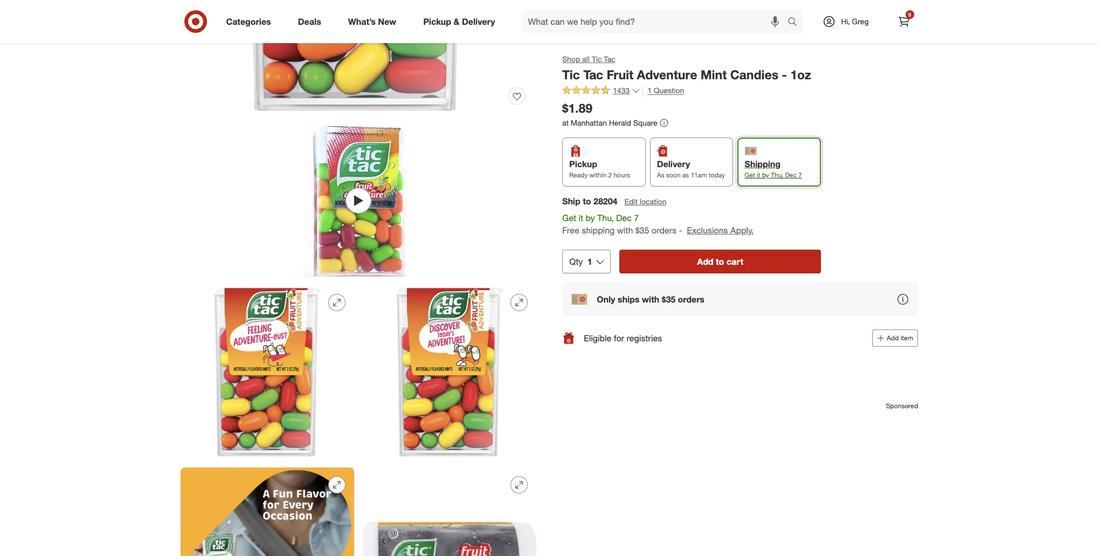 Task type: locate. For each thing, give the bounding box(es) containing it.
thu,
[[771, 171, 784, 179], [598, 213, 614, 224]]

thu, inside get it by thu, dec 7 free shipping with $35 orders - exclusions apply.
[[598, 213, 614, 224]]

pickup inside pickup & delivery link
[[424, 16, 452, 27]]

0 horizontal spatial orders
[[652, 225, 677, 236]]

tic tac fruit adventure mint candies - 1oz, 6 of 11 image
[[363, 468, 537, 556]]

0 vertical spatial it
[[757, 171, 761, 179]]

add for add to cart
[[697, 256, 714, 267]]

exclusions
[[687, 225, 728, 236]]

get it by thu, dec 7 free shipping with $35 orders - exclusions apply.
[[562, 213, 754, 236]]

with
[[617, 225, 633, 236], [642, 294, 660, 305]]

1 horizontal spatial $35
[[662, 294, 676, 305]]

0 vertical spatial $35
[[636, 225, 650, 236]]

0 vertical spatial -
[[782, 67, 787, 82]]

1 horizontal spatial with
[[642, 294, 660, 305]]

orders inside button
[[678, 294, 705, 305]]

1 horizontal spatial 1
[[648, 86, 652, 95]]

tic
[[592, 54, 602, 64], [562, 67, 580, 82]]

get
[[745, 171, 755, 179], [562, 213, 576, 224]]

1 horizontal spatial thu,
[[771, 171, 784, 179]]

pickup
[[424, 16, 452, 27], [569, 159, 597, 170]]

1 horizontal spatial delivery
[[657, 159, 690, 170]]

9
[[909, 11, 912, 18]]

0 horizontal spatial thu,
[[598, 213, 614, 224]]

tac up fruit
[[604, 54, 616, 64]]

$35 down edit location 'button'
[[636, 225, 650, 236]]

registries
[[627, 333, 662, 343]]

-
[[782, 67, 787, 82], [679, 225, 683, 236]]

get up 'free'
[[562, 213, 576, 224]]

- left exclusions in the right of the page
[[679, 225, 683, 236]]

0 horizontal spatial -
[[679, 225, 683, 236]]

0 horizontal spatial $35
[[636, 225, 650, 236]]

1 horizontal spatial 7
[[799, 171, 802, 179]]

0 vertical spatial with
[[617, 225, 633, 236]]

thu, down shipping
[[771, 171, 784, 179]]

within
[[590, 171, 607, 179]]

what's new link
[[339, 10, 410, 33]]

it down shipping
[[757, 171, 761, 179]]

1 vertical spatial pickup
[[569, 159, 597, 170]]

0 horizontal spatial delivery
[[462, 16, 496, 27]]

add item
[[887, 334, 914, 342]]

1 vertical spatial 7
[[634, 213, 639, 224]]

1 vertical spatial to
[[716, 256, 724, 267]]

search
[[783, 17, 809, 28]]

it
[[757, 171, 761, 179], [579, 213, 583, 224]]

what's
[[348, 16, 376, 27]]

1 horizontal spatial get
[[745, 171, 755, 179]]

to left cart
[[716, 256, 724, 267]]

0 vertical spatial by
[[763, 171, 769, 179]]

&
[[454, 16, 460, 27]]

pickup inside pickup ready within 2 hours
[[569, 159, 597, 170]]

to right the ship
[[583, 196, 591, 207]]

tic tac fruit adventure mint candies - 1oz, 5 of 11 image
[[180, 468, 354, 556]]

ship
[[562, 196, 581, 207]]

tac down the all
[[584, 67, 603, 82]]

add for add item
[[887, 334, 899, 342]]

thu, up shipping
[[598, 213, 614, 224]]

1 horizontal spatial dec
[[785, 171, 797, 179]]

0 horizontal spatial to
[[583, 196, 591, 207]]

orders
[[652, 225, 677, 236], [678, 294, 705, 305]]

tic tac fruit adventure mint candies - 1oz, 4 of 11 image
[[363, 286, 537, 459]]

add left item
[[887, 334, 899, 342]]

2
[[608, 171, 612, 179]]

soon
[[666, 171, 681, 179]]

tic tac fruit adventure mint candies - 1oz, 3 of 11 image
[[180, 286, 354, 459]]

0 horizontal spatial pickup
[[424, 16, 452, 27]]

0 vertical spatial 7
[[799, 171, 802, 179]]

add inside add to cart button
[[697, 256, 714, 267]]

0 horizontal spatial add
[[697, 256, 714, 267]]

it inside get it by thu, dec 7 free shipping with $35 orders - exclusions apply.
[[579, 213, 583, 224]]

add left cart
[[697, 256, 714, 267]]

pickup up ready
[[569, 159, 597, 170]]

to
[[583, 196, 591, 207], [716, 256, 724, 267]]

adventure
[[637, 67, 697, 82]]

to inside button
[[716, 256, 724, 267]]

pickup & delivery link
[[414, 10, 509, 33]]

1 horizontal spatial it
[[757, 171, 761, 179]]

1 vertical spatial orders
[[678, 294, 705, 305]]

7
[[799, 171, 802, 179], [634, 213, 639, 224]]

by
[[763, 171, 769, 179], [586, 213, 595, 224]]

1 horizontal spatial pickup
[[569, 159, 597, 170]]

candies
[[731, 67, 779, 82]]

0 horizontal spatial dec
[[616, 213, 632, 224]]

pickup left &
[[424, 16, 452, 27]]

delivery right &
[[462, 16, 496, 27]]

0 vertical spatial orders
[[652, 225, 677, 236]]

with right ships
[[642, 294, 660, 305]]

0 vertical spatial delivery
[[462, 16, 496, 27]]

hi, greg
[[842, 17, 869, 26]]

- left 1oz
[[782, 67, 787, 82]]

1 vertical spatial $35
[[662, 294, 676, 305]]

1 horizontal spatial tic
[[592, 54, 602, 64]]

add inside the add item button
[[887, 334, 899, 342]]

categories
[[226, 16, 271, 27]]

What can we help you find? suggestions appear below search field
[[522, 10, 791, 33]]

0 horizontal spatial get
[[562, 213, 576, 224]]

edit
[[625, 197, 638, 206]]

1 vertical spatial get
[[562, 213, 576, 224]]

1 horizontal spatial by
[[763, 171, 769, 179]]

0 horizontal spatial 1
[[587, 256, 592, 267]]

$1.89
[[562, 100, 593, 115]]

shipping
[[582, 225, 615, 236]]

1
[[648, 86, 652, 95], [587, 256, 592, 267]]

by inside shipping get it by thu, dec 7
[[763, 171, 769, 179]]

by down shipping
[[763, 171, 769, 179]]

orders down add to cart button
[[678, 294, 705, 305]]

1 vertical spatial delivery
[[657, 159, 690, 170]]

0 vertical spatial pickup
[[424, 16, 452, 27]]

0 vertical spatial get
[[745, 171, 755, 179]]

pickup for ready
[[569, 159, 597, 170]]

1 vertical spatial it
[[579, 213, 583, 224]]

1 vertical spatial -
[[679, 225, 683, 236]]

1 vertical spatial add
[[887, 334, 899, 342]]

for
[[614, 333, 624, 343]]

at
[[562, 118, 569, 128]]

1 vertical spatial tic
[[562, 67, 580, 82]]

0 horizontal spatial with
[[617, 225, 633, 236]]

item
[[901, 334, 914, 342]]

with right shipping
[[617, 225, 633, 236]]

only
[[597, 294, 615, 305]]

$35 right ships
[[662, 294, 676, 305]]

0 horizontal spatial 7
[[634, 213, 639, 224]]

tic right the all
[[592, 54, 602, 64]]

delivery up soon
[[657, 159, 690, 170]]

1 vertical spatial with
[[642, 294, 660, 305]]

tic down "shop"
[[562, 67, 580, 82]]

1 vertical spatial dec
[[616, 213, 632, 224]]

1 horizontal spatial orders
[[678, 294, 705, 305]]

hours
[[614, 171, 630, 179]]

28204
[[594, 196, 618, 207]]

add
[[697, 256, 714, 267], [887, 334, 899, 342]]

0 horizontal spatial it
[[579, 213, 583, 224]]

0 vertical spatial add
[[697, 256, 714, 267]]

to for cart
[[716, 256, 724, 267]]

0 vertical spatial tic
[[592, 54, 602, 64]]

1 vertical spatial by
[[586, 213, 595, 224]]

dec
[[785, 171, 797, 179], [616, 213, 632, 224]]

free
[[562, 225, 580, 236]]

get inside get it by thu, dec 7 free shipping with $35 orders - exclusions apply.
[[562, 213, 576, 224]]

orders inside get it by thu, dec 7 free shipping with $35 orders - exclusions apply.
[[652, 225, 677, 236]]

orders down location
[[652, 225, 677, 236]]

pickup for &
[[424, 16, 452, 27]]

it up 'free'
[[579, 213, 583, 224]]

0 horizontal spatial tic
[[562, 67, 580, 82]]

by up shipping
[[586, 213, 595, 224]]

$35
[[636, 225, 650, 236], [662, 294, 676, 305]]

0 vertical spatial to
[[583, 196, 591, 207]]

deals link
[[289, 10, 335, 33]]

0 vertical spatial dec
[[785, 171, 797, 179]]

deals
[[298, 16, 321, 27]]

0 vertical spatial thu,
[[771, 171, 784, 179]]

1 vertical spatial tac
[[584, 67, 603, 82]]

0 vertical spatial tac
[[604, 54, 616, 64]]

categories link
[[217, 10, 285, 33]]

delivery
[[462, 16, 496, 27], [657, 159, 690, 170]]

as
[[657, 171, 665, 179]]

get down shipping
[[745, 171, 755, 179]]

dec inside shipping get it by thu, dec 7
[[785, 171, 797, 179]]

tac
[[604, 54, 616, 64], [584, 67, 603, 82]]

dec inside get it by thu, dec 7 free shipping with $35 orders - exclusions apply.
[[616, 213, 632, 224]]

1 left question
[[648, 86, 652, 95]]

1 horizontal spatial add
[[887, 334, 899, 342]]

11am
[[691, 171, 707, 179]]

0 horizontal spatial by
[[586, 213, 595, 224]]

1 horizontal spatial -
[[782, 67, 787, 82]]

- inside shop all tic tac tic tac fruit adventure mint candies - 1oz
[[782, 67, 787, 82]]

1 vertical spatial thu,
[[598, 213, 614, 224]]

1 right qty
[[587, 256, 592, 267]]

7 inside get it by thu, dec 7 free shipping with $35 orders - exclusions apply.
[[634, 213, 639, 224]]

ships
[[618, 294, 640, 305]]

1 horizontal spatial to
[[716, 256, 724, 267]]

delivery as soon as 11am today
[[657, 159, 725, 179]]



Task type: describe. For each thing, give the bounding box(es) containing it.
eligible for registries
[[584, 333, 662, 343]]

question
[[654, 86, 684, 95]]

sponsored
[[887, 402, 918, 410]]

by inside get it by thu, dec 7 free shipping with $35 orders - exclusions apply.
[[586, 213, 595, 224]]

pickup & delivery
[[424, 16, 496, 27]]

manhattan
[[571, 118, 607, 128]]

tic tac fruit adventure mint candies - 1oz, 1 of 11 image
[[180, 0, 537, 115]]

it inside shipping get it by thu, dec 7
[[757, 171, 761, 179]]

1433
[[613, 86, 630, 95]]

- inside get it by thu, dec 7 free shipping with $35 orders - exclusions apply.
[[679, 225, 683, 236]]

eligible
[[584, 333, 612, 343]]

shipping get it by thu, dec 7
[[745, 159, 802, 179]]

all
[[582, 54, 590, 64]]

cart
[[727, 256, 744, 267]]

shop
[[562, 54, 580, 64]]

mint
[[701, 67, 727, 82]]

get inside shipping get it by thu, dec 7
[[745, 171, 755, 179]]

hi,
[[842, 17, 851, 26]]

as
[[683, 171, 689, 179]]

1oz
[[791, 67, 811, 82]]

with inside button
[[642, 294, 660, 305]]

1 vertical spatial 1
[[587, 256, 592, 267]]

qty 1
[[569, 256, 592, 267]]

greg
[[853, 17, 869, 26]]

shop all tic tac tic tac fruit adventure mint candies - 1oz
[[562, 54, 811, 82]]

location
[[640, 197, 667, 206]]

herald
[[609, 118, 631, 128]]

1 horizontal spatial tac
[[604, 54, 616, 64]]

delivery inside delivery as soon as 11am today
[[657, 159, 690, 170]]

$35 inside get it by thu, dec 7 free shipping with $35 orders - exclusions apply.
[[636, 225, 650, 236]]

qty
[[569, 256, 583, 267]]

1433 link
[[562, 85, 641, 98]]

with inside get it by thu, dec 7 free shipping with $35 orders - exclusions apply.
[[617, 225, 633, 236]]

add item button
[[873, 330, 918, 347]]

1 question
[[648, 86, 684, 95]]

ship to 28204
[[562, 196, 618, 207]]

edit location button
[[624, 196, 667, 208]]

only ships with $35 orders
[[597, 294, 705, 305]]

at manhattan herald square
[[562, 118, 658, 128]]

search button
[[783, 10, 809, 36]]

square
[[634, 118, 658, 128]]

add to cart button
[[620, 250, 821, 274]]

0 vertical spatial 1
[[648, 86, 652, 95]]

tic tac fruit adventure mint candies - 1oz, 2 of 11, play video image
[[180, 124, 537, 277]]

apply.
[[731, 225, 754, 236]]

edit location
[[625, 197, 667, 206]]

new
[[378, 16, 397, 27]]

fruit
[[607, 67, 634, 82]]

7 inside shipping get it by thu, dec 7
[[799, 171, 802, 179]]

what's new
[[348, 16, 397, 27]]

$35 inside only ships with $35 orders button
[[662, 294, 676, 305]]

9 link
[[893, 10, 916, 33]]

today
[[709, 171, 725, 179]]

1 question link
[[643, 85, 684, 97]]

exclusions apply. link
[[687, 225, 754, 236]]

thu, inside shipping get it by thu, dec 7
[[771, 171, 784, 179]]

to for 28204
[[583, 196, 591, 207]]

only ships with $35 orders button
[[562, 282, 918, 317]]

shipping
[[745, 159, 781, 170]]

pickup ready within 2 hours
[[569, 159, 630, 179]]

add to cart
[[697, 256, 744, 267]]

ready
[[569, 171, 588, 179]]

0 horizontal spatial tac
[[584, 67, 603, 82]]



Task type: vqa. For each thing, say whether or not it's contained in the screenshot.


